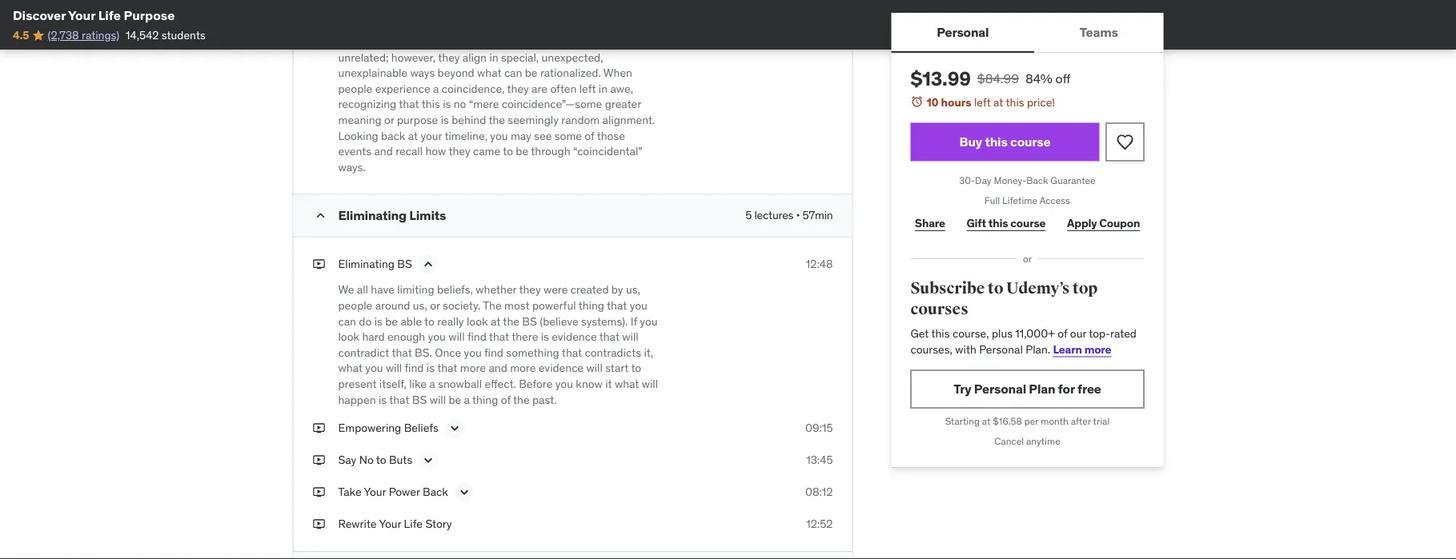 Task type: describe. For each thing, give the bounding box(es) containing it.
0 vertical spatial us,
[[626, 283, 640, 297]]

0 vertical spatial and
[[567, 3, 586, 17]]

back for power
[[423, 485, 448, 499]]

be down may
[[516, 144, 528, 158]]

they down special, at top left
[[507, 81, 529, 96]]

students
[[162, 28, 206, 42]]

this for gift
[[988, 216, 1008, 230]]

the right us
[[626, 19, 643, 33]]

timeline,
[[445, 128, 487, 143]]

coupon
[[1099, 216, 1140, 230]]

this inside beyond the three-dimensional world of cause and effect, coincidences, often referred to as synchronicities, give us the experience of that which is beyond. these events are totally unrelated; however, they align in special, unexpected, unexplainable ways beyond what can be rationalized. when people experience a coincidence, they are often left in awe, recognizing that this is no "mere coincidence"—some greater meaning or purpose is behind the seemingly random alignment. looking back at your timeline, you may see some of those events and recall how they came to be through "coincidental" ways.
[[422, 97, 440, 111]]

something
[[506, 345, 559, 360]]

08:12
[[805, 485, 833, 499]]

buy this course
[[959, 134, 1051, 150]]

you up if
[[630, 298, 647, 313]]

1 vertical spatial what
[[338, 361, 363, 376]]

13:45
[[806, 453, 833, 467]]

small image
[[313, 208, 329, 224]]

buy
[[959, 134, 982, 150]]

course,
[[953, 326, 989, 341]]

14,542
[[126, 28, 159, 42]]

snowball
[[438, 377, 482, 391]]

start
[[605, 361, 629, 376]]

1 vertical spatial often
[[550, 81, 577, 96]]

cause
[[535, 3, 564, 17]]

limiting
[[397, 283, 434, 297]]

how
[[425, 144, 446, 158]]

which
[[431, 34, 460, 49]]

alarm image
[[911, 95, 923, 108]]

course for gift this course
[[1010, 216, 1046, 230]]

0 vertical spatial are
[[585, 34, 601, 49]]

eliminating for eliminating bs
[[338, 257, 395, 271]]

at inside beyond the three-dimensional world of cause and effect, coincidences, often referred to as synchronicities, give us the experience of that which is beyond. these events are totally unrelated; however, they align in special, unexpected, unexplainable ways beyond what can be rationalized. when people experience a coincidence, they are often left in awe, recognizing that this is no "mere coincidence"—some greater meaning or purpose is behind the seemingly random alignment. looking back at your timeline, you may see some of those events and recall how they came to be through "coincidental" ways.
[[408, 128, 418, 143]]

rewrite
[[338, 517, 377, 531]]

0 vertical spatial often
[[409, 19, 436, 33]]

a inside beyond the three-dimensional world of cause and effect, coincidences, often referred to as synchronicities, give us the experience of that which is beyond. these events are totally unrelated; however, they align in special, unexpected, unexplainable ways beyond what can be rationalized. when people experience a coincidence, they are often left in awe, recognizing that this is no "mere coincidence"—some greater meaning or purpose is behind the seemingly random alignment. looking back at your timeline, you may see some of those events and recall how they came to be through "coincidental" ways.
[[433, 81, 439, 96]]

top-
[[1089, 326, 1110, 341]]

at inside we all have limiting beliefs, whether they were created by us, people around us, or society. the most powerful thing that you can do is be able to really look at the bs (believe systems). if you look hard enough you will find that there is evidence that will contradict that bs. once you find something that contradicts it, what you will find is that more and more evidence will start to present itself, like a snowball effect. before you know it what will happen is that bs will be a thing of the past.
[[491, 314, 501, 328]]

referred
[[438, 19, 479, 33]]

people inside beyond the three-dimensional world of cause and effect, coincidences, often referred to as synchronicities, give us the experience of that which is beyond. these events are totally unrelated; however, they align in special, unexpected, unexplainable ways beyond what can be rationalized. when people experience a coincidence, they are often left in awe, recognizing that this is no "mere coincidence"—some greater meaning or purpose is behind the seemingly random alignment. looking back at your timeline, you may see some of those events and recall how they came to be through "coincidental" ways.
[[338, 81, 372, 96]]

the up coincidences,
[[379, 3, 395, 17]]

personal button
[[891, 13, 1034, 51]]

is down itself,
[[379, 392, 387, 407]]

contradict
[[338, 345, 389, 360]]

that up however,
[[408, 34, 429, 49]]

4.5
[[13, 28, 29, 42]]

of up however,
[[396, 34, 406, 49]]

back for money-
[[1026, 175, 1048, 187]]

2 horizontal spatial what
[[615, 377, 639, 391]]

beyond.
[[474, 34, 514, 49]]

10
[[927, 95, 939, 109]]

life for story
[[404, 517, 423, 531]]

1 horizontal spatial look
[[467, 314, 488, 328]]

is down bs.
[[427, 361, 435, 376]]

money-
[[994, 175, 1026, 187]]

purpose
[[124, 7, 175, 23]]

past.
[[532, 392, 557, 407]]

tab list containing personal
[[891, 13, 1164, 53]]

they down which
[[438, 50, 460, 64]]

xsmall image for 09:15
[[313, 421, 325, 436]]

hide lecture description image
[[420, 257, 436, 273]]

recognizing
[[338, 97, 396, 111]]

those
[[597, 128, 625, 143]]

to down may
[[503, 144, 513, 158]]

by
[[611, 283, 623, 297]]

2 vertical spatial bs
[[412, 392, 427, 407]]

gift this course link
[[962, 207, 1050, 239]]

as
[[494, 19, 506, 33]]

power
[[389, 485, 420, 499]]

that down itself,
[[389, 392, 409, 407]]

that up purpose
[[399, 97, 419, 111]]

will up know
[[586, 361, 603, 376]]

apply coupon
[[1067, 216, 1140, 230]]

back
[[381, 128, 405, 143]]

buts
[[389, 453, 412, 467]]

no
[[359, 453, 374, 467]]

contradicts
[[585, 345, 641, 360]]

came
[[473, 144, 500, 158]]

eliminating bs
[[338, 257, 412, 271]]

to left as
[[481, 19, 491, 33]]

1 vertical spatial find
[[484, 345, 503, 360]]

learn
[[1053, 342, 1082, 357]]

(2,738
[[48, 28, 79, 42]]

2 vertical spatial personal
[[974, 381, 1026, 397]]

bs.
[[415, 345, 432, 360]]

(believe
[[540, 314, 578, 328]]

0 horizontal spatial more
[[460, 361, 486, 376]]

courses
[[911, 299, 968, 319]]

free
[[1077, 381, 1101, 397]]

you left know
[[555, 377, 573, 391]]

of inside we all have limiting beliefs, whether they were created by us, people around us, or society. the most powerful thing that you can do is be able to really look at the bs (believe systems). if you look hard enough you will find that there is evidence that will contradict that bs. once you find something that contradicts it, what you will find is that more and more evidence will start to present itself, like a snowball effect. before you know it what will happen is that bs will be a thing of the past.
[[501, 392, 511, 407]]

plus
[[992, 326, 1013, 341]]

limits
[[409, 207, 446, 223]]

$13.99 $84.99 84% off
[[911, 66, 1071, 90]]

say no to buts
[[338, 453, 412, 467]]

some
[[555, 128, 582, 143]]

can inside beyond the three-dimensional world of cause and effect, coincidences, often referred to as synchronicities, give us the experience of that which is beyond. these events are totally unrelated; however, they align in special, unexpected, unexplainable ways beyond what can be rationalized. when people experience a coincidence, they are often left in awe, recognizing that this is no "mere coincidence"—some greater meaning or purpose is behind the seemingly random alignment. looking back at your timeline, you may see some of those events and recall how they came to be through "coincidental" ways.
[[504, 66, 522, 80]]

your for rewrite
[[379, 517, 401, 531]]

is up the "something" at the bottom of the page
[[541, 330, 549, 344]]

no
[[454, 97, 466, 111]]

eliminating for eliminating limits
[[338, 207, 407, 223]]

awe,
[[610, 81, 633, 96]]

if
[[631, 314, 637, 328]]

0 horizontal spatial events
[[338, 144, 371, 158]]

lectures
[[754, 208, 793, 223]]

course for buy this course
[[1010, 134, 1051, 150]]

discover your life purpose
[[13, 7, 175, 23]]

align
[[463, 50, 487, 64]]

share
[[915, 216, 945, 230]]

have
[[371, 283, 395, 297]]

starting at $16.58 per month after trial cancel anytime
[[945, 415, 1110, 448]]

discover
[[13, 7, 66, 23]]

full
[[985, 194, 1000, 207]]

hours
[[941, 95, 971, 109]]

that up contradicts
[[599, 330, 620, 344]]

xsmall image for say
[[313, 453, 325, 468]]

of right world
[[523, 3, 532, 17]]

you right if
[[640, 314, 658, 328]]

be down around
[[385, 314, 398, 328]]

anytime
[[1026, 435, 1060, 448]]

all
[[357, 283, 368, 297]]

greater
[[605, 97, 641, 111]]

present
[[338, 377, 377, 391]]

be down snowball
[[449, 392, 461, 407]]

like
[[409, 377, 427, 391]]

they down timeline,
[[449, 144, 470, 158]]

this left price!
[[1006, 95, 1024, 109]]

that down the by
[[607, 298, 627, 313]]

unrelated;
[[338, 50, 389, 64]]

these
[[516, 34, 546, 49]]

life for purpose
[[98, 7, 121, 23]]

1 vertical spatial evidence
[[539, 361, 584, 376]]

14,542 students
[[126, 28, 206, 42]]

really
[[437, 314, 464, 328]]

1 vertical spatial experience
[[375, 81, 430, 96]]

you inside beyond the three-dimensional world of cause and effect, coincidences, often referred to as synchronicities, give us the experience of that which is beyond. these events are totally unrelated; however, they align in special, unexpected, unexplainable ways beyond what can be rationalized. when people experience a coincidence, they are often left in awe, recognizing that this is no "mere coincidence"—some greater meaning or purpose is behind the seemingly random alignment. looking back at your timeline, you may see some of those events and recall how they came to be through "coincidental" ways.
[[490, 128, 508, 143]]

$16.58
[[993, 415, 1022, 428]]

is right do
[[374, 314, 383, 328]]

when
[[603, 66, 632, 80]]

to inside subscribe to udemy's top courses
[[988, 279, 1003, 299]]

behind
[[452, 113, 486, 127]]

1 vertical spatial a
[[429, 377, 435, 391]]

udemy's
[[1006, 279, 1070, 299]]

share button
[[911, 207, 949, 239]]

for
[[1058, 381, 1075, 397]]

xsmall image for take
[[313, 485, 325, 500]]

do
[[359, 314, 372, 328]]

(2,738 ratings)
[[48, 28, 119, 42]]

1 horizontal spatial left
[[974, 95, 991, 109]]

this for buy
[[985, 134, 1008, 150]]



Task type: vqa. For each thing, say whether or not it's contained in the screenshot.
Search for anything text box
no



Task type: locate. For each thing, give the bounding box(es) containing it.
1 horizontal spatial events
[[549, 34, 582, 49]]

1 vertical spatial thing
[[472, 392, 498, 407]]

0 horizontal spatial are
[[532, 81, 548, 96]]

learn more
[[1053, 342, 1111, 357]]

per
[[1024, 415, 1038, 428]]

0 horizontal spatial left
[[579, 81, 596, 96]]

in left awe,
[[599, 81, 608, 96]]

you down contradict
[[365, 361, 383, 376]]

show lecture description image
[[420, 453, 436, 469]]

0 horizontal spatial back
[[423, 485, 448, 499]]

2 people from the top
[[338, 298, 372, 313]]

of down random
[[585, 128, 594, 143]]

this
[[1006, 95, 1024, 109], [422, 97, 440, 111], [985, 134, 1008, 150], [988, 216, 1008, 230], [931, 326, 950, 341]]

bs left hide lecture description image
[[397, 257, 412, 271]]

1 vertical spatial life
[[404, 517, 423, 531]]

1 horizontal spatial and
[[489, 361, 507, 376]]

in
[[489, 50, 498, 64], [599, 81, 608, 96]]

0 horizontal spatial or
[[384, 113, 394, 127]]

of inside get this course, plus 11,000+ of our top-rated courses, with personal plan.
[[1058, 326, 1067, 341]]

"mere
[[469, 97, 499, 111]]

find up effect.
[[484, 345, 503, 360]]

0 vertical spatial bs
[[397, 257, 412, 271]]

subscribe
[[911, 279, 985, 299]]

0 vertical spatial find
[[467, 330, 486, 344]]

xsmall image left the take
[[313, 485, 325, 500]]

0 vertical spatial what
[[477, 66, 502, 80]]

unexplainable
[[338, 66, 407, 80]]

you right once
[[464, 345, 482, 360]]

show lecture description image
[[446, 421, 463, 437], [456, 485, 472, 501]]

the down the "mere
[[489, 113, 505, 127]]

1 vertical spatial in
[[599, 81, 608, 96]]

1 vertical spatial people
[[338, 298, 372, 313]]

0 vertical spatial or
[[384, 113, 394, 127]]

through
[[531, 144, 570, 158]]

$13.99
[[911, 66, 971, 90]]

xsmall image for 12:52
[[313, 517, 325, 532]]

2 horizontal spatial or
[[1023, 253, 1032, 265]]

teams
[[1080, 24, 1118, 40]]

1 vertical spatial are
[[532, 81, 548, 96]]

gift this course
[[967, 216, 1046, 230]]

a right like
[[429, 377, 435, 391]]

what inside beyond the three-dimensional world of cause and effect, coincidences, often referred to as synchronicities, give us the experience of that which is beyond. these events are totally unrelated; however, they align in special, unexpected, unexplainable ways beyond what can be rationalized. when people experience a coincidence, they are often left in awe, recognizing that this is no "mere coincidence"—some greater meaning or purpose is behind the seemingly random alignment. looking back at your timeline, you may see some of those events and recall how they came to be through "coincidental" ways.
[[477, 66, 502, 80]]

course
[[1010, 134, 1051, 150], [1010, 216, 1046, 230]]

and up effect.
[[489, 361, 507, 376]]

of down effect.
[[501, 392, 511, 407]]

your for discover
[[68, 7, 95, 23]]

of left our at right bottom
[[1058, 326, 1067, 341]]

0 horizontal spatial can
[[338, 314, 356, 328]]

courses,
[[911, 342, 953, 357]]

teams button
[[1034, 13, 1164, 51]]

coincidences,
[[338, 19, 407, 33]]

recall
[[396, 144, 423, 158]]

0 vertical spatial in
[[489, 50, 498, 64]]

1 vertical spatial xsmall image
[[313, 453, 325, 468]]

itself,
[[379, 377, 406, 391]]

0 horizontal spatial what
[[338, 361, 363, 376]]

0 vertical spatial events
[[549, 34, 582, 49]]

xsmall image
[[313, 421, 325, 436], [313, 517, 325, 532]]

0 vertical spatial xsmall image
[[313, 421, 325, 436]]

that down once
[[437, 361, 457, 376]]

before
[[519, 377, 553, 391]]

unexpected,
[[542, 50, 603, 64]]

personal down plus
[[979, 342, 1023, 357]]

and inside we all have limiting beliefs, whether they were created by us, people around us, or society. the most powerful thing that you can do is be able to really look at the bs (believe systems). if you look hard enough you will find that there is evidence that will contradict that bs. once you find something that contradicts it, what you will find is that more and more evidence will start to present itself, like a snowball effect. before you know it what will happen is that bs will be a thing of the past.
[[489, 361, 507, 376]]

we all have limiting beliefs, whether they were created by us, people around us, or society. the most powerful thing that you can do is be able to really look at the bs (believe systems). if you look hard enough you will find that there is evidence that will contradict that bs. once you find something that contradicts it, what you will find is that more and more evidence will start to present itself, like a snowball effect. before you know it what will happen is that bs will be a thing of the past.
[[338, 283, 658, 407]]

eliminating up all
[[338, 257, 395, 271]]

0 vertical spatial a
[[433, 81, 439, 96]]

your right the take
[[364, 485, 386, 499]]

eliminating up eliminating bs
[[338, 207, 407, 223]]

top
[[1072, 279, 1098, 299]]

0 vertical spatial your
[[68, 7, 95, 23]]

empowering beliefs
[[338, 421, 438, 435]]

xsmall image left rewrite
[[313, 517, 325, 532]]

us,
[[626, 283, 640, 297], [413, 298, 427, 313]]

1 vertical spatial xsmall image
[[313, 517, 325, 532]]

ways
[[410, 66, 435, 80]]

5
[[746, 208, 752, 223]]

is up your
[[441, 113, 449, 127]]

xsmall image down small image
[[313, 257, 325, 272]]

dimensional
[[429, 3, 490, 17]]

this up courses,
[[931, 326, 950, 341]]

0 horizontal spatial and
[[374, 144, 393, 158]]

or up udemy's
[[1023, 253, 1032, 265]]

off
[[1056, 70, 1071, 86]]

1 vertical spatial events
[[338, 144, 371, 158]]

0 vertical spatial eliminating
[[338, 207, 407, 223]]

your down the take your power back
[[379, 517, 401, 531]]

give
[[589, 19, 609, 33]]

0 vertical spatial personal
[[937, 24, 989, 40]]

to right start
[[631, 361, 641, 376]]

1 horizontal spatial are
[[585, 34, 601, 49]]

57min
[[803, 208, 833, 223]]

at left the $16.58
[[982, 415, 991, 428]]

can left do
[[338, 314, 356, 328]]

0 vertical spatial experience
[[338, 34, 393, 49]]

1 horizontal spatial thing
[[578, 298, 604, 313]]

there
[[512, 330, 538, 344]]

and
[[567, 3, 586, 17], [374, 144, 393, 158], [489, 361, 507, 376]]

0 vertical spatial xsmall image
[[313, 257, 325, 272]]

evidence up before at the bottom left of the page
[[539, 361, 584, 376]]

are
[[585, 34, 601, 49], [532, 81, 548, 96]]

access
[[1040, 194, 1070, 207]]

plan.
[[1026, 342, 1050, 357]]

this inside button
[[985, 134, 1008, 150]]

1 horizontal spatial often
[[550, 81, 577, 96]]

the down before at the bottom left of the page
[[513, 392, 530, 407]]

systems).
[[581, 314, 628, 328]]

look down 'the'
[[467, 314, 488, 328]]

rewrite your life story
[[338, 517, 452, 531]]

1 people from the top
[[338, 81, 372, 96]]

xsmall image left say
[[313, 453, 325, 468]]

seemingly
[[508, 113, 559, 127]]

personal
[[937, 24, 989, 40], [979, 342, 1023, 357], [974, 381, 1026, 397]]

find down society.
[[467, 330, 486, 344]]

at inside starting at $16.58 per month after trial cancel anytime
[[982, 415, 991, 428]]

12:52
[[806, 517, 833, 531]]

0 horizontal spatial us,
[[413, 298, 427, 313]]

0 horizontal spatial in
[[489, 50, 498, 64]]

that down the enough
[[392, 345, 412, 360]]

1 vertical spatial personal
[[979, 342, 1023, 357]]

this inside get this course, plus 11,000+ of our top-rated courses, with personal plan.
[[931, 326, 950, 341]]

more up snowball
[[460, 361, 486, 376]]

12:48
[[806, 257, 833, 271]]

1 vertical spatial eliminating
[[338, 257, 395, 271]]

0 horizontal spatial often
[[409, 19, 436, 33]]

this for get
[[931, 326, 950, 341]]

be
[[525, 66, 538, 80], [516, 144, 528, 158], [385, 314, 398, 328], [449, 392, 461, 407]]

personal up the $16.58
[[974, 381, 1026, 397]]

2 horizontal spatial and
[[567, 3, 586, 17]]

that down '(believe'
[[562, 345, 582, 360]]

beyond the three-dimensional world of cause and effect, coincidences, often referred to as synchronicities, give us the experience of that which is beyond. these events are totally unrelated; however, they align in special, unexpected, unexplainable ways beyond what can be rationalized. when people experience a coincidence, they are often left in awe, recognizing that this is no "mere coincidence"—some greater meaning or purpose is behind the seemingly random alignment. looking back at your timeline, you may see some of those events and recall how they came to be through "coincidental" ways.
[[338, 3, 655, 174]]

personal inside get this course, plus 11,000+ of our top-rated courses, with personal plan.
[[979, 342, 1023, 357]]

1 horizontal spatial can
[[504, 66, 522, 80]]

they up most
[[519, 283, 541, 297]]

at down 'the'
[[491, 314, 501, 328]]

left down $13.99 $84.99 84% off
[[974, 95, 991, 109]]

take
[[338, 485, 361, 499]]

the
[[483, 298, 502, 313]]

2 vertical spatial what
[[615, 377, 639, 391]]

people down all
[[338, 298, 372, 313]]

1 xsmall image from the top
[[313, 421, 325, 436]]

look up contradict
[[338, 330, 360, 344]]

0 vertical spatial thing
[[578, 298, 604, 313]]

back right power
[[423, 485, 448, 499]]

say
[[338, 453, 356, 467]]

however,
[[391, 50, 436, 64]]

and right cause
[[567, 3, 586, 17]]

effect,
[[589, 3, 620, 17]]

1 vertical spatial us,
[[413, 298, 427, 313]]

will
[[448, 330, 465, 344], [622, 330, 639, 344], [386, 361, 402, 376], [586, 361, 603, 376], [642, 377, 658, 391], [430, 392, 446, 407]]

to right no
[[376, 453, 386, 467]]

evidence
[[552, 330, 597, 344], [539, 361, 584, 376]]

"coincidental"
[[573, 144, 643, 158]]

is left no
[[443, 97, 451, 111]]

1 vertical spatial and
[[374, 144, 393, 158]]

created
[[571, 283, 609, 297]]

1 xsmall image from the top
[[313, 257, 325, 272]]

often down rationalized.
[[550, 81, 577, 96]]

0 vertical spatial can
[[504, 66, 522, 80]]

events up the ways.
[[338, 144, 371, 158]]

2 xsmall image from the top
[[313, 453, 325, 468]]

2 horizontal spatial more
[[1084, 342, 1111, 357]]

bs up there at bottom
[[522, 314, 537, 328]]

more down top-
[[1084, 342, 1111, 357]]

experience down ways
[[375, 81, 430, 96]]

1 vertical spatial or
[[1023, 253, 1032, 265]]

1 horizontal spatial more
[[510, 361, 536, 376]]

be down special, at top left
[[525, 66, 538, 80]]

experience
[[338, 34, 393, 49], [375, 81, 430, 96]]

0 vertical spatial look
[[467, 314, 488, 328]]

around
[[375, 298, 410, 313]]

or inside beyond the three-dimensional world of cause and effect, coincidences, often referred to as synchronicities, give us the experience of that which is beyond. these events are totally unrelated; however, they align in special, unexpected, unexplainable ways beyond what can be rationalized. when people experience a coincidence, they are often left in awe, recognizing that this is no "mere coincidence"—some greater meaning or purpose is behind the seemingly random alignment. looking back at your timeline, you may see some of those events and recall how they came to be through "coincidental" ways.
[[384, 113, 394, 127]]

month
[[1041, 415, 1069, 428]]

0 vertical spatial course
[[1010, 134, 1051, 150]]

meaning
[[338, 113, 382, 127]]

2 vertical spatial a
[[464, 392, 470, 407]]

your for take
[[364, 485, 386, 499]]

at up recall
[[408, 128, 418, 143]]

this up purpose
[[422, 97, 440, 111]]

apply
[[1067, 216, 1097, 230]]

will up itself,
[[386, 361, 402, 376]]

experience up unrelated;
[[338, 34, 393, 49]]

can down special, at top left
[[504, 66, 522, 80]]

or up back
[[384, 113, 394, 127]]

thing down created
[[578, 298, 604, 313]]

0 vertical spatial people
[[338, 81, 372, 96]]

1 horizontal spatial or
[[430, 298, 440, 313]]

will down "it,"
[[642, 377, 658, 391]]

the
[[379, 3, 395, 17], [626, 19, 643, 33], [489, 113, 505, 127], [503, 314, 519, 328], [513, 392, 530, 407]]

take your power back
[[338, 485, 448, 499]]

back up lifetime at the top
[[1026, 175, 1048, 187]]

will down if
[[622, 330, 639, 344]]

this right gift
[[988, 216, 1008, 230]]

1 eliminating from the top
[[338, 207, 407, 223]]

will down snowball
[[430, 392, 446, 407]]

a down ways
[[433, 81, 439, 96]]

or inside we all have limiting beliefs, whether they were created by us, people around us, or society. the most powerful thing that you can do is be able to really look at the bs (believe systems). if you look hard enough you will find that there is evidence that will contradict that bs. once you find something that contradicts it, what you will find is that more and more evidence will start to present itself, like a snowball effect. before you know it what will happen is that bs will be a thing of the past.
[[430, 298, 440, 313]]

are down give
[[585, 34, 601, 49]]

random
[[561, 113, 600, 127]]

0 horizontal spatial look
[[338, 330, 360, 344]]

totally
[[603, 34, 634, 49]]

0 vertical spatial life
[[98, 7, 121, 23]]

personal inside button
[[937, 24, 989, 40]]

that
[[408, 34, 429, 49], [399, 97, 419, 111], [607, 298, 627, 313], [489, 330, 509, 344], [599, 330, 620, 344], [392, 345, 412, 360], [562, 345, 582, 360], [437, 361, 457, 376], [389, 392, 409, 407]]

often down three-
[[409, 19, 436, 33]]

they inside we all have limiting beliefs, whether they were created by us, people around us, or society. the most powerful thing that you can do is be able to really look at the bs (believe systems). if you look hard enough you will find that there is evidence that will contradict that bs. once you find something that contradicts it, what you will find is that more and more evidence will start to present itself, like a snowball effect. before you know it what will happen is that bs will be a thing of the past.
[[519, 283, 541, 297]]

at down "$84.99"
[[993, 95, 1003, 109]]

synchronicities,
[[508, 19, 586, 33]]

you up once
[[428, 330, 446, 344]]

course inside button
[[1010, 134, 1051, 150]]

1 vertical spatial can
[[338, 314, 356, 328]]

0 vertical spatial evidence
[[552, 330, 597, 344]]

course down lifetime at the top
[[1010, 216, 1046, 230]]

xsmall image left empowering
[[313, 421, 325, 436]]

thing down effect.
[[472, 392, 498, 407]]

2 xsmall image from the top
[[313, 517, 325, 532]]

2 vertical spatial xsmall image
[[313, 485, 325, 500]]

empowering
[[338, 421, 401, 435]]

1 vertical spatial bs
[[522, 314, 537, 328]]

life up "ratings)"
[[98, 7, 121, 23]]

bs down like
[[412, 392, 427, 407]]

show lecture description image right 'beliefs'
[[446, 421, 463, 437]]

show lecture description image right power
[[456, 485, 472, 501]]

us
[[612, 19, 624, 33]]

what up present
[[338, 361, 363, 376]]

xsmall image
[[313, 257, 325, 272], [313, 453, 325, 468], [313, 485, 325, 500]]

0 horizontal spatial life
[[98, 7, 121, 23]]

0 vertical spatial back
[[1026, 175, 1048, 187]]

2 vertical spatial or
[[430, 298, 440, 313]]

thing
[[578, 298, 604, 313], [472, 392, 498, 407]]

to left udemy's
[[988, 279, 1003, 299]]

can inside we all have limiting beliefs, whether they were created by us, people around us, or society. the most powerful thing that you can do is be able to really look at the bs (believe systems). if you look hard enough you will find that there is evidence that will contradict that bs. once you find something that contradicts it, what you will find is that more and more evidence will start to present itself, like a snowball effect. before you know it what will happen is that bs will be a thing of the past.
[[338, 314, 356, 328]]

were
[[544, 283, 568, 297]]

1 horizontal spatial in
[[599, 81, 608, 96]]

alignment.
[[602, 113, 655, 127]]

get
[[911, 326, 929, 341]]

30-day money-back guarantee full lifetime access
[[959, 175, 1096, 207]]

2 vertical spatial your
[[379, 517, 401, 531]]

three-
[[398, 3, 429, 17]]

our
[[1070, 326, 1086, 341]]

1 horizontal spatial back
[[1026, 175, 1048, 187]]

this right buy
[[985, 134, 1008, 150]]

show lecture description image for take your power back
[[456, 485, 472, 501]]

1 vertical spatial your
[[364, 485, 386, 499]]

back inside 30-day money-back guarantee full lifetime access
[[1026, 175, 1048, 187]]

2 vertical spatial find
[[405, 361, 424, 376]]

eliminating
[[338, 207, 407, 223], [338, 257, 395, 271]]

5 lectures • 57min
[[746, 208, 833, 223]]

in down beyond. at the left top
[[489, 50, 498, 64]]

show lecture description image for empowering beliefs
[[446, 421, 463, 437]]

1 vertical spatial course
[[1010, 216, 1046, 230]]

plan
[[1029, 381, 1055, 397]]

the down most
[[503, 314, 519, 328]]

0 vertical spatial show lecture description image
[[446, 421, 463, 437]]

cancel
[[994, 435, 1024, 448]]

is
[[463, 34, 471, 49], [443, 97, 451, 111], [441, 113, 449, 127], [374, 314, 383, 328], [541, 330, 549, 344], [427, 361, 435, 376], [379, 392, 387, 407]]

2 eliminating from the top
[[338, 257, 395, 271]]

tab list
[[891, 13, 1164, 53]]

a down snowball
[[464, 392, 470, 407]]

left inside beyond the three-dimensional world of cause and effect, coincidences, often referred to as synchronicities, give us the experience of that which is beyond. these events are totally unrelated; however, they align in special, unexpected, unexplainable ways beyond what can be rationalized. when people experience a coincidence, they are often left in awe, recognizing that this is no "mere coincidence"—some greater meaning or purpose is behind the seemingly random alignment. looking back at your timeline, you may see some of those events and recall how they came to be through "coincidental" ways.
[[579, 81, 596, 96]]

1 vertical spatial back
[[423, 485, 448, 499]]

will down really in the left of the page
[[448, 330, 465, 344]]

1 horizontal spatial us,
[[626, 283, 640, 297]]

people inside we all have limiting beliefs, whether they were created by us, people around us, or society. the most powerful thing that you can do is be able to really look at the bs (believe systems). if you look hard enough you will find that there is evidence that will contradict that bs. once you find something that contradicts it, what you will find is that more and more evidence will start to present itself, like a snowball effect. before you know it what will happen is that bs will be a thing of the past.
[[338, 298, 372, 313]]

it
[[605, 377, 612, 391]]

1 horizontal spatial what
[[477, 66, 502, 80]]

1 vertical spatial look
[[338, 330, 360, 344]]

2 vertical spatial and
[[489, 361, 507, 376]]

is up align
[[463, 34, 471, 49]]

ways.
[[338, 160, 366, 174]]

wishlist image
[[1115, 133, 1135, 152]]

to right able
[[424, 314, 435, 328]]

buy this course button
[[911, 123, 1099, 161]]

us, down limiting
[[413, 298, 427, 313]]

that left there at bottom
[[489, 330, 509, 344]]

they
[[438, 50, 460, 64], [507, 81, 529, 96], [449, 144, 470, 158], [519, 283, 541, 297]]

1 horizontal spatial life
[[404, 517, 423, 531]]

3 xsmall image from the top
[[313, 485, 325, 500]]

what down align
[[477, 66, 502, 80]]

0 horizontal spatial thing
[[472, 392, 498, 407]]

1 vertical spatial show lecture description image
[[456, 485, 472, 501]]



